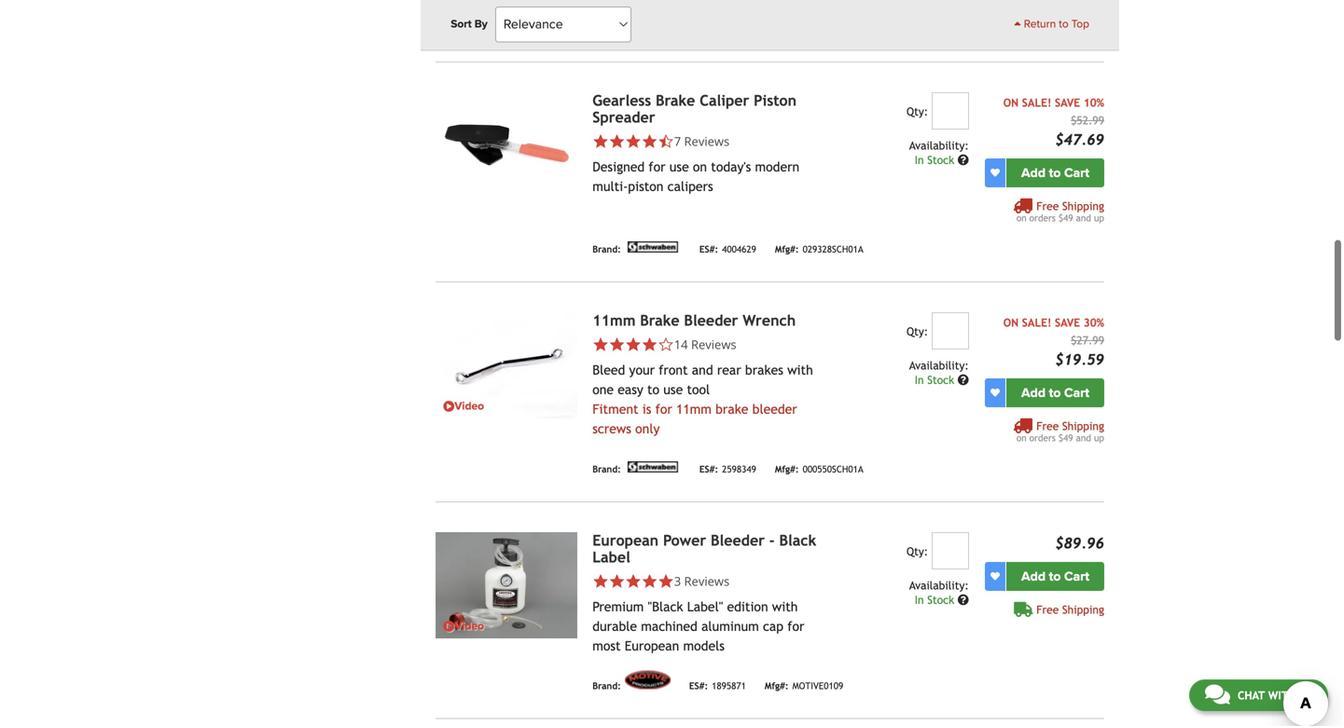 Task type: describe. For each thing, give the bounding box(es) containing it.
with inside premium "black label" edition with durable machined aluminum cap for most european models
[[772, 600, 798, 615]]

empty star image
[[658, 337, 674, 353]]

sort
[[451, 17, 472, 31]]

7
[[674, 133, 681, 149]]

cart for $19.59
[[1064, 385, 1090, 401]]

free for $47.69
[[1037, 199, 1059, 212]]

mfg#: 000550sch01a
[[775, 464, 864, 475]]

0 horizontal spatial 11mm
[[593, 312, 636, 329]]

label"
[[687, 600, 723, 615]]

gearless brake caliper piston spreader link
[[593, 92, 797, 126]]

free shipping on orders $49 and up for $19.59
[[1017, 420, 1104, 443]]

14 reviews
[[674, 336, 737, 353]]

use inside the designed for use on today's modern multi-piston calipers
[[670, 159, 689, 174]]

rear
[[717, 363, 741, 378]]

caliper
[[700, 92, 749, 109]]

free shipping on orders $49 and up for $47.69
[[1017, 199, 1104, 223]]

machined
[[641, 619, 698, 634]]

most
[[593, 639, 621, 654]]

gearless brake caliper piston spreader
[[593, 92, 797, 126]]

european inside premium "black label" edition with durable machined aluminum cap for most european models
[[625, 639, 679, 654]]

on sale!                         save 30% $27.99 $19.59
[[1003, 316, 1104, 368]]

3 shipping from the top
[[1062, 603, 1104, 616]]

es#1895871 - motive0109 - european power bleeder - black label - premium "black label" edition with durable machined aluminum cap for most european models - motive - audi bmw volkswagen mercedes benz mini porsche image
[[436, 532, 578, 639]]

gearless
[[593, 92, 651, 109]]

orders for $19.59
[[1030, 433, 1056, 443]]

and inside bleed your front and rear brakes with one easy to use tool fitment is for 11mm brake bleeder screws only
[[692, 363, 713, 378]]

shipping for $19.59
[[1062, 420, 1104, 433]]

in stock for $47.69
[[915, 153, 958, 166]]

schwaben - corporate logo image for gearless
[[625, 241, 681, 253]]

with inside bleed your front and rear brakes with one easy to use tool fitment is for 11mm brake bleeder screws only
[[787, 363, 813, 378]]

2 3 reviews link from the left
[[674, 573, 730, 590]]

in for $19.59
[[915, 373, 924, 386]]

bleed
[[593, 363, 625, 378]]

front
[[659, 363, 688, 378]]

2 vertical spatial with
[[1268, 689, 1296, 702]]

chat with us
[[1238, 689, 1313, 702]]

on for piston
[[1017, 212, 1027, 223]]

top
[[1072, 17, 1090, 31]]

is
[[643, 402, 652, 417]]

question circle image for $47.69
[[958, 154, 969, 165]]

3 add to wish list image from the top
[[991, 572, 1000, 581]]

edition
[[727, 600, 768, 615]]

on for $47.69
[[1003, 96, 1019, 109]]

bleed your front and rear brakes with one easy to use tool fitment is for 11mm brake bleeder screws only
[[593, 363, 813, 436]]

qty: for on sale!                         save 10%
[[907, 105, 928, 118]]

2 7 reviews link from the left
[[674, 133, 730, 149]]

$49 for $19.59
[[1059, 433, 1073, 443]]

power
[[663, 532, 706, 549]]

mfg#: motive0109
[[765, 681, 843, 692]]

designed for use on today's modern multi-piston calipers
[[593, 159, 800, 194]]

label
[[593, 549, 630, 566]]

question circle image for $19.59
[[958, 374, 969, 386]]

es#2598349 - 000550sch01a - 11mm brake bleeder wrench - bleed your front and rear brakes with one easy to use tool - schwaben - audi bmw volkswagen mini porsche image
[[436, 312, 578, 419]]

sale! for $47.69
[[1022, 96, 1052, 109]]

up for $47.69
[[1094, 212, 1104, 223]]

add to cart button for $19.59
[[1007, 379, 1104, 407]]

star image up premium
[[625, 573, 642, 590]]

brake
[[716, 402, 749, 417]]

add to cart for $19.59
[[1021, 385, 1090, 401]]

piston
[[628, 179, 664, 194]]

by
[[475, 17, 488, 31]]

mfg#: for spreader
[[775, 244, 799, 255]]

$52.99
[[1071, 114, 1104, 127]]

3 add from the top
[[1021, 569, 1046, 585]]

brand: for european
[[593, 681, 621, 692]]

for inside bleed your front and rear brakes with one easy to use tool fitment is for 11mm brake bleeder screws only
[[655, 402, 672, 417]]

2 14 reviews link from the left
[[674, 336, 737, 353]]

$27.99
[[1071, 334, 1104, 347]]

models
[[683, 639, 725, 654]]

star image up designed
[[593, 133, 609, 149]]

comments image
[[1205, 684, 1230, 706]]

return to top link
[[1014, 16, 1090, 33]]

piston
[[754, 92, 797, 109]]

save for $47.69
[[1055, 96, 1080, 109]]

3 cart from the top
[[1064, 569, 1090, 585]]

3 reviews
[[674, 573, 730, 590]]

3 in stock from the top
[[915, 594, 958, 607]]

and for piston
[[1076, 212, 1091, 223]]

durable
[[593, 619, 637, 634]]

30%
[[1084, 316, 1104, 329]]

add to wish list image for $19.59
[[991, 388, 1000, 398]]

return
[[1024, 17, 1056, 31]]

4004629
[[722, 244, 756, 255]]

free for $19.59
[[1037, 420, 1059, 433]]

modern
[[755, 159, 800, 174]]

cap
[[763, 619, 784, 634]]

and for wrench
[[1076, 433, 1091, 443]]

up for $19.59
[[1094, 433, 1104, 443]]

european power bleeder - black label link
[[593, 532, 816, 566]]

to for add to cart 'button' associated with $19.59
[[1049, 385, 1061, 401]]

3
[[674, 573, 681, 590]]

designed
[[593, 159, 645, 174]]

reviews for piston
[[684, 133, 730, 149]]

"black
[[648, 600, 683, 615]]

$89.96
[[1055, 535, 1104, 552]]

029328sch01a
[[803, 244, 864, 255]]

premium "black label" edition with durable machined aluminum cap for most european models
[[593, 600, 804, 654]]

2 motive - corporate logo image from the top
[[625, 671, 671, 690]]

star image up the your
[[642, 337, 658, 353]]

3 add to cart button from the top
[[1007, 562, 1104, 591]]

3 question circle image from the top
[[958, 594, 969, 606]]

spreader
[[593, 108, 655, 126]]

$47.69
[[1055, 131, 1104, 148]]

on for wrench
[[1017, 433, 1027, 443]]

european inside european power bleeder - black label
[[593, 532, 659, 549]]

easy
[[618, 382, 643, 397]]

black
[[779, 532, 816, 549]]

tool
[[687, 382, 710, 397]]

add to cart for $47.69
[[1021, 165, 1090, 181]]

shipping for $47.69
[[1062, 199, 1104, 212]]

11mm brake bleeder wrench
[[593, 312, 796, 329]]

return to top
[[1021, 17, 1090, 31]]

your
[[629, 363, 655, 378]]

one
[[593, 382, 614, 397]]

3 add to cart from the top
[[1021, 569, 1090, 585]]

es#: for spreader
[[699, 244, 718, 255]]

10%
[[1084, 96, 1104, 109]]

in for $47.69
[[915, 153, 924, 166]]

premium
[[593, 600, 644, 615]]

screws
[[593, 421, 631, 436]]



Task type: vqa. For each thing, say whether or not it's contained in the screenshot.
the Sign inside the Sign up to get vehicle specific content, sales, and more.
no



Task type: locate. For each thing, give the bounding box(es) containing it.
2 on from the top
[[1003, 316, 1019, 329]]

mfg#: left motive0109 at bottom
[[765, 681, 789, 692]]

1895871
[[712, 681, 746, 692]]

1 vertical spatial free shipping on orders $49 and up
[[1017, 420, 1104, 443]]

1 up from the top
[[1094, 212, 1104, 223]]

1 $49 from the top
[[1059, 212, 1073, 223]]

1 vertical spatial save
[[1055, 316, 1080, 329]]

1 schwaben - corporate logo image from the top
[[625, 241, 681, 253]]

for inside premium "black label" edition with durable machined aluminum cap for most european models
[[788, 619, 804, 634]]

add to cart down $47.69
[[1021, 165, 1090, 181]]

availability:
[[909, 139, 969, 152], [909, 359, 969, 372], [909, 579, 969, 592]]

caret up image
[[1014, 18, 1021, 29]]

0 vertical spatial bleeder
[[684, 312, 738, 329]]

0 vertical spatial use
[[670, 159, 689, 174]]

availability: for on sale!                         save 30%
[[909, 359, 969, 372]]

bleeder for wrench
[[684, 312, 738, 329]]

brake
[[656, 92, 695, 109], [640, 312, 680, 329]]

2 vertical spatial stock
[[927, 594, 954, 607]]

1 vertical spatial es#:
[[699, 464, 718, 475]]

2 vertical spatial for
[[788, 619, 804, 634]]

brand:
[[593, 24, 621, 35], [593, 244, 621, 255], [593, 464, 621, 475], [593, 681, 621, 692]]

add to cart button for $47.69
[[1007, 158, 1104, 187]]

2 vertical spatial qty:
[[907, 545, 928, 558]]

2 vertical spatial add to wish list image
[[991, 572, 1000, 581]]

save for $19.59
[[1055, 316, 1080, 329]]

free shipping
[[1037, 603, 1104, 616]]

1 qty: from the top
[[907, 105, 928, 118]]

3 availability: from the top
[[909, 579, 969, 592]]

0 vertical spatial qty:
[[907, 105, 928, 118]]

0 vertical spatial add to wish list image
[[991, 168, 1000, 177]]

1 on from the top
[[1003, 96, 1019, 109]]

with right brakes at the right of the page
[[787, 363, 813, 378]]

es#: 4004629
[[699, 244, 756, 255]]

1 vertical spatial stock
[[927, 373, 954, 386]]

1 vertical spatial and
[[692, 363, 713, 378]]

2 free from the top
[[1037, 420, 1059, 433]]

sale! inside on sale!                         save 30% $27.99 $19.59
[[1022, 316, 1052, 329]]

2 sale! from the top
[[1022, 316, 1052, 329]]

0 vertical spatial shipping
[[1062, 199, 1104, 212]]

1 add to cart button from the top
[[1007, 158, 1104, 187]]

es#: left the 2598349
[[699, 464, 718, 475]]

1 vertical spatial motive - corporate logo image
[[625, 671, 671, 690]]

0 vertical spatial free shipping on orders $49 and up
[[1017, 199, 1104, 223]]

7 reviews link up the today's
[[593, 133, 834, 149]]

2 vertical spatial question circle image
[[958, 594, 969, 606]]

for
[[649, 159, 666, 174], [655, 402, 672, 417], [788, 619, 804, 634]]

0 vertical spatial add to cart
[[1021, 165, 1090, 181]]

use inside bleed your front and rear brakes with one easy to use tool fitment is for 11mm brake bleeder screws only
[[663, 382, 683, 397]]

to up is on the left bottom
[[647, 382, 660, 397]]

2 stock from the top
[[927, 373, 954, 386]]

to down $47.69
[[1049, 165, 1061, 181]]

free shipping on orders $49 and up
[[1017, 199, 1104, 223], [1017, 420, 1104, 443]]

schwaben - corporate logo image for 11mm
[[625, 462, 681, 473]]

fitment
[[593, 402, 639, 417]]

1 question circle image from the top
[[958, 154, 969, 165]]

2 vertical spatial availability:
[[909, 579, 969, 592]]

1 vertical spatial mfg#:
[[775, 464, 799, 475]]

sale! inside on sale!                         save 10% $52.99 $47.69
[[1022, 96, 1052, 109]]

1 orders from the top
[[1030, 212, 1056, 223]]

free down $89.96
[[1037, 603, 1059, 616]]

free
[[1037, 199, 1059, 212], [1037, 420, 1059, 433], [1037, 603, 1059, 616]]

on down caret up icon
[[1003, 96, 1019, 109]]

2 vertical spatial es#:
[[689, 681, 708, 692]]

0 vertical spatial 11mm
[[593, 312, 636, 329]]

2 free shipping on orders $49 and up from the top
[[1017, 420, 1104, 443]]

2 in stock from the top
[[915, 373, 958, 386]]

es#: left 4004629
[[699, 244, 718, 255]]

2 add to cart from the top
[[1021, 385, 1090, 401]]

14 reviews link down 11mm brake bleeder wrench link
[[674, 336, 737, 353]]

bleeder
[[684, 312, 738, 329], [711, 532, 765, 549]]

save inside on sale!                         save 10% $52.99 $47.69
[[1055, 96, 1080, 109]]

2 add from the top
[[1021, 385, 1046, 401]]

es#4004629 - 029328sch01a - gearless brake caliper piston spreader - designed for use on today's modern multi-piston calipers - schwaben - audi bmw volkswagen mercedes benz mini porsche image
[[436, 92, 578, 198]]

1 vertical spatial availability:
[[909, 359, 969, 372]]

brand: down screws
[[593, 464, 621, 475]]

1 vertical spatial with
[[772, 600, 798, 615]]

14
[[674, 336, 688, 353]]

shipping down $47.69
[[1062, 199, 1104, 212]]

motive - corporate logo image down machined
[[625, 671, 671, 690]]

free shipping on orders $49 and up down $47.69
[[1017, 199, 1104, 223]]

add to cart up free shipping
[[1021, 569, 1090, 585]]

availability: for $89.96
[[909, 579, 969, 592]]

$49 for $47.69
[[1059, 212, 1073, 223]]

brand: down multi-
[[593, 244, 621, 255]]

1 vertical spatial on
[[1017, 212, 1027, 223]]

bleeder left -
[[711, 532, 765, 549]]

brand: up gearless
[[593, 24, 621, 35]]

3 stock from the top
[[927, 594, 954, 607]]

with up cap
[[772, 600, 798, 615]]

1 vertical spatial question circle image
[[958, 374, 969, 386]]

to inside bleed your front and rear brakes with one easy to use tool fitment is for 11mm brake bleeder screws only
[[647, 382, 660, 397]]

11mm down tool
[[676, 402, 712, 417]]

0 vertical spatial sale!
[[1022, 96, 1052, 109]]

11mm
[[593, 312, 636, 329], [676, 402, 712, 417]]

11mm up the bleed
[[593, 312, 636, 329]]

1 vertical spatial in stock
[[915, 373, 958, 386]]

1 availability: from the top
[[909, 139, 969, 152]]

cart
[[1064, 165, 1090, 181], [1064, 385, 1090, 401], [1064, 569, 1090, 585]]

2 add to cart button from the top
[[1007, 379, 1104, 407]]

on inside on sale!                         save 30% $27.99 $19.59
[[1003, 316, 1019, 329]]

save inside on sale!                         save 30% $27.99 $19.59
[[1055, 316, 1080, 329]]

1 in from the top
[[915, 153, 924, 166]]

qty: for $89.96
[[907, 545, 928, 558]]

1 save from the top
[[1055, 96, 1080, 109]]

sale! left the 10%
[[1022, 96, 1052, 109]]

7 reviews link
[[593, 133, 834, 149], [674, 133, 730, 149]]

1 vertical spatial shipping
[[1062, 420, 1104, 433]]

1 free from the top
[[1037, 199, 1059, 212]]

0 vertical spatial stock
[[927, 153, 954, 166]]

for up piston
[[649, 159, 666, 174]]

0 vertical spatial add to cart button
[[1007, 158, 1104, 187]]

1 motive - corporate logo image from the top
[[625, 14, 671, 32]]

european left "power"
[[593, 532, 659, 549]]

2 shipping from the top
[[1062, 420, 1104, 433]]

mfg#: 029328sch01a
[[775, 244, 864, 255]]

brand: for 11mm
[[593, 464, 621, 475]]

1 vertical spatial cart
[[1064, 385, 1090, 401]]

add to wish list image
[[991, 168, 1000, 177], [991, 388, 1000, 398], [991, 572, 1000, 581]]

1 vertical spatial qty:
[[907, 325, 928, 338]]

with left us
[[1268, 689, 1296, 702]]

0 vertical spatial orders
[[1030, 212, 1056, 223]]

2 orders from the top
[[1030, 433, 1056, 443]]

and down $47.69
[[1076, 212, 1091, 223]]

in stock for $19.59
[[915, 373, 958, 386]]

motive - corporate logo image up gearless
[[625, 14, 671, 32]]

1 in stock from the top
[[915, 153, 958, 166]]

1 vertical spatial brake
[[640, 312, 680, 329]]

0 vertical spatial up
[[1094, 212, 1104, 223]]

2 vertical spatial free
[[1037, 603, 1059, 616]]

1 vertical spatial add
[[1021, 385, 1046, 401]]

3 reviews link
[[593, 573, 834, 590], [674, 573, 730, 590]]

up down $47.69
[[1094, 212, 1104, 223]]

sale!
[[1022, 96, 1052, 109], [1022, 316, 1052, 329]]

7 reviews link down gearless brake caliper piston spreader
[[674, 133, 730, 149]]

2 brand: from the top
[[593, 244, 621, 255]]

0 vertical spatial on
[[693, 159, 707, 174]]

stock
[[927, 153, 954, 166], [927, 373, 954, 386], [927, 594, 954, 607]]

1 free shipping on orders $49 and up from the top
[[1017, 199, 1104, 223]]

es#: left 1895871
[[689, 681, 708, 692]]

2 vertical spatial in stock
[[915, 594, 958, 607]]

1 vertical spatial european
[[625, 639, 679, 654]]

3 in from the top
[[915, 594, 924, 607]]

1 vertical spatial schwaben - corporate logo image
[[625, 462, 681, 473]]

reviews
[[684, 133, 730, 149], [691, 336, 737, 353], [684, 573, 730, 590]]

es#:
[[699, 244, 718, 255], [699, 464, 718, 475], [689, 681, 708, 692]]

1 14 reviews link from the left
[[593, 336, 834, 353]]

2 $49 from the top
[[1059, 433, 1073, 443]]

2 schwaben - corporate logo image from the top
[[625, 462, 681, 473]]

on for $19.59
[[1003, 316, 1019, 329]]

1 vertical spatial use
[[663, 382, 683, 397]]

free shipping on orders $49 and up down $19.59
[[1017, 420, 1104, 443]]

free down $47.69
[[1037, 199, 1059, 212]]

14 reviews link up rear
[[593, 336, 834, 353]]

2 vertical spatial shipping
[[1062, 603, 1104, 616]]

2 in from the top
[[915, 373, 924, 386]]

use
[[670, 159, 689, 174], [663, 382, 683, 397]]

2 add to wish list image from the top
[[991, 388, 1000, 398]]

11mm brake bleeder wrench link
[[593, 312, 796, 329]]

cart down $47.69
[[1064, 165, 1090, 181]]

1 add from the top
[[1021, 165, 1046, 181]]

add
[[1021, 165, 1046, 181], [1021, 385, 1046, 401], [1021, 569, 1046, 585]]

2 vertical spatial add
[[1021, 569, 1046, 585]]

mfg#: left 000550sch01a
[[775, 464, 799, 475]]

1 sale! from the top
[[1022, 96, 1052, 109]]

cart down $19.59
[[1064, 385, 1090, 401]]

2 vertical spatial and
[[1076, 433, 1091, 443]]

orders
[[1030, 212, 1056, 223], [1030, 433, 1056, 443]]

None number field
[[932, 92, 969, 129], [932, 312, 969, 350], [932, 532, 969, 570], [932, 92, 969, 129], [932, 312, 969, 350], [932, 532, 969, 570]]

0 vertical spatial save
[[1055, 96, 1080, 109]]

up down $19.59
[[1094, 433, 1104, 443]]

1 vertical spatial 11mm
[[676, 402, 712, 417]]

7 reviews
[[674, 133, 730, 149]]

1 vertical spatial on
[[1003, 316, 1019, 329]]

free down $19.59
[[1037, 420, 1059, 433]]

half star image
[[658, 133, 674, 149]]

stock for $47.69
[[927, 153, 954, 166]]

to left top
[[1059, 17, 1069, 31]]

2 vertical spatial in
[[915, 594, 924, 607]]

brake for gearless
[[656, 92, 695, 109]]

0 vertical spatial cart
[[1064, 165, 1090, 181]]

shipping down $19.59
[[1062, 420, 1104, 433]]

0 vertical spatial motive - corporate logo image
[[625, 14, 671, 32]]

use up "calipers"
[[670, 159, 689, 174]]

bleeder inside european power bleeder - black label
[[711, 532, 765, 549]]

to down $19.59
[[1049, 385, 1061, 401]]

1 7 reviews link from the left
[[593, 133, 834, 149]]

brake up 7
[[656, 92, 695, 109]]

0 vertical spatial european
[[593, 532, 659, 549]]

0 vertical spatial in stock
[[915, 153, 958, 166]]

1 vertical spatial reviews
[[691, 336, 737, 353]]

add to cart button up free shipping
[[1007, 562, 1104, 591]]

add down on sale!                         save 10% $52.99 $47.69
[[1021, 165, 1046, 181]]

cart for $47.69
[[1064, 165, 1090, 181]]

1 horizontal spatial 11mm
[[676, 402, 712, 417]]

and up tool
[[692, 363, 713, 378]]

0 vertical spatial for
[[649, 159, 666, 174]]

on
[[693, 159, 707, 174], [1017, 212, 1027, 223], [1017, 433, 1027, 443]]

add down on sale!                         save 30% $27.99 $19.59
[[1021, 385, 1046, 401]]

11mm inside bleed your front and rear brakes with one easy to use tool fitment is for 11mm brake bleeder screws only
[[676, 402, 712, 417]]

1 vertical spatial add to wish list image
[[991, 388, 1000, 398]]

add to cart button down $19.59
[[1007, 379, 1104, 407]]

add to cart down $19.59
[[1021, 385, 1090, 401]]

wrench
[[743, 312, 796, 329]]

orders for $47.69
[[1030, 212, 1056, 223]]

reviews up rear
[[691, 336, 737, 353]]

brand: for gearless
[[593, 244, 621, 255]]

star image up "black
[[658, 573, 674, 590]]

0 vertical spatial with
[[787, 363, 813, 378]]

bleeder
[[752, 402, 797, 417]]

2 vertical spatial reviews
[[684, 573, 730, 590]]

to for add to cart 'button' corresponding to $47.69
[[1049, 165, 1061, 181]]

multi-
[[593, 179, 628, 194]]

schwaben - corporate logo image down only
[[625, 462, 681, 473]]

mfg#:
[[775, 244, 799, 255], [775, 464, 799, 475], [765, 681, 789, 692]]

star image down spreader
[[609, 133, 625, 149]]

orders down $19.59
[[1030, 433, 1056, 443]]

orders down $47.69
[[1030, 212, 1056, 223]]

0 vertical spatial availability:
[[909, 139, 969, 152]]

add to cart
[[1021, 165, 1090, 181], [1021, 385, 1090, 401], [1021, 569, 1090, 585]]

brake for 11mm
[[640, 312, 680, 329]]

1 shipping from the top
[[1062, 199, 1104, 212]]

european power bleeder - black label
[[593, 532, 816, 566]]

add to cart button down $47.69
[[1007, 158, 1104, 187]]

and down $19.59
[[1076, 433, 1091, 443]]

save left the 10%
[[1055, 96, 1080, 109]]

on inside the designed for use on today's modern multi-piston calipers
[[693, 159, 707, 174]]

3 qty: from the top
[[907, 545, 928, 558]]

cart down $89.96
[[1064, 569, 1090, 585]]

for inside the designed for use on today's modern multi-piston calipers
[[649, 159, 666, 174]]

2 vertical spatial cart
[[1064, 569, 1090, 585]]

2598349
[[722, 464, 756, 475]]

000550sch01a
[[803, 464, 864, 475]]

save left 30%
[[1055, 316, 1080, 329]]

0 vertical spatial $49
[[1059, 212, 1073, 223]]

qty:
[[907, 105, 928, 118], [907, 325, 928, 338], [907, 545, 928, 558]]

brakes
[[745, 363, 783, 378]]

us
[[1299, 689, 1313, 702]]

qty: for on sale!                         save 30%
[[907, 325, 928, 338]]

mfg#: left 029328sch01a
[[775, 244, 799, 255]]

4 brand: from the top
[[593, 681, 621, 692]]

0 vertical spatial free
[[1037, 199, 1059, 212]]

schwaben - corporate logo image down piston
[[625, 241, 681, 253]]

-
[[769, 532, 775, 549]]

stock for $19.59
[[927, 373, 954, 386]]

0 vertical spatial question circle image
[[958, 154, 969, 165]]

and
[[1076, 212, 1091, 223], [692, 363, 713, 378], [1076, 433, 1091, 443]]

1 vertical spatial for
[[655, 402, 672, 417]]

sale! left 30%
[[1022, 316, 1052, 329]]

for right is on the left bottom
[[655, 402, 672, 417]]

$19.59
[[1055, 351, 1104, 368]]

2 save from the top
[[1055, 316, 1080, 329]]

0 vertical spatial brake
[[656, 92, 695, 109]]

use down the front
[[663, 382, 683, 397]]

add to cart button
[[1007, 158, 1104, 187], [1007, 379, 1104, 407], [1007, 562, 1104, 591]]

0 vertical spatial on
[[1003, 96, 1019, 109]]

2 vertical spatial on
[[1017, 433, 1027, 443]]

1 stock from the top
[[927, 153, 954, 166]]

schwaben - corporate logo image
[[625, 241, 681, 253], [625, 462, 681, 473]]

only
[[635, 421, 660, 436]]

2 qty: from the top
[[907, 325, 928, 338]]

2 up from the top
[[1094, 433, 1104, 443]]

calipers
[[668, 179, 713, 194]]

add for $47.69
[[1021, 165, 1046, 181]]

1 brand: from the top
[[593, 24, 621, 35]]

on sale!                         save 10% $52.99 $47.69
[[1003, 96, 1104, 148]]

to for 1st add to cart 'button' from the bottom of the page
[[1049, 569, 1061, 585]]

chat
[[1238, 689, 1265, 702]]

1 vertical spatial $49
[[1059, 433, 1073, 443]]

0 vertical spatial schwaben - corporate logo image
[[625, 241, 681, 253]]

0 vertical spatial in
[[915, 153, 924, 166]]

0 vertical spatial es#:
[[699, 244, 718, 255]]

1 vertical spatial add to cart
[[1021, 385, 1090, 401]]

motive - corporate logo image
[[625, 14, 671, 32], [625, 671, 671, 690]]

2 vertical spatial mfg#:
[[765, 681, 789, 692]]

1 vertical spatial sale!
[[1022, 316, 1052, 329]]

brake inside gearless brake caliper piston spreader
[[656, 92, 695, 109]]

2 cart from the top
[[1064, 385, 1090, 401]]

reviews up label" on the right
[[684, 573, 730, 590]]

1 add to cart from the top
[[1021, 165, 1090, 181]]

2 vertical spatial add to cart button
[[1007, 562, 1104, 591]]

sale! for $19.59
[[1022, 316, 1052, 329]]

3 free from the top
[[1037, 603, 1059, 616]]

aluminum
[[702, 619, 759, 634]]

shipping down $89.96
[[1062, 603, 1104, 616]]

with
[[787, 363, 813, 378], [772, 600, 798, 615], [1268, 689, 1296, 702]]

1 vertical spatial in
[[915, 373, 924, 386]]

sort by
[[451, 17, 488, 31]]

star image
[[593, 133, 609, 149], [609, 133, 625, 149], [642, 337, 658, 353], [625, 573, 642, 590], [658, 573, 674, 590]]

in stock
[[915, 153, 958, 166], [915, 373, 958, 386], [915, 594, 958, 607]]

0 vertical spatial mfg#:
[[775, 244, 799, 255]]

mfg#: for black
[[765, 681, 789, 692]]

add for $19.59
[[1021, 385, 1046, 401]]

1 vertical spatial free
[[1037, 420, 1059, 433]]

$49 down $47.69
[[1059, 212, 1073, 223]]

es#: 2598349
[[699, 464, 756, 475]]

question circle image
[[958, 154, 969, 165], [958, 374, 969, 386], [958, 594, 969, 606]]

1 3 reviews link from the left
[[593, 573, 834, 590]]

1 cart from the top
[[1064, 165, 1090, 181]]

bleeder for -
[[711, 532, 765, 549]]

brake up empty star icon
[[640, 312, 680, 329]]

today's
[[711, 159, 751, 174]]

2 availability: from the top
[[909, 359, 969, 372]]

add up free shipping
[[1021, 569, 1046, 585]]

save
[[1055, 96, 1080, 109], [1055, 316, 1080, 329]]

to
[[1059, 17, 1069, 31], [1049, 165, 1061, 181], [647, 382, 660, 397], [1049, 385, 1061, 401], [1049, 569, 1061, 585]]

add to wish list image for $47.69
[[991, 168, 1000, 177]]

14 reviews link
[[593, 336, 834, 353], [674, 336, 737, 353]]

availability: for on sale!                         save 10%
[[909, 139, 969, 152]]

to up free shipping
[[1049, 569, 1061, 585]]

reviews for -
[[684, 573, 730, 590]]

$49 down $19.59
[[1059, 433, 1073, 443]]

1 vertical spatial up
[[1094, 433, 1104, 443]]

brand: down the most
[[593, 681, 621, 692]]

2 question circle image from the top
[[958, 374, 969, 386]]

es#: 1895871
[[689, 681, 746, 692]]

european down machined
[[625, 639, 679, 654]]

on inside on sale!                         save 10% $52.99 $47.69
[[1003, 96, 1019, 109]]

reviews for wrench
[[691, 336, 737, 353]]

reviews right 7
[[684, 133, 730, 149]]

0 vertical spatial reviews
[[684, 133, 730, 149]]

1 add to wish list image from the top
[[991, 168, 1000, 177]]

for right cap
[[788, 619, 804, 634]]

chat with us link
[[1189, 680, 1328, 712]]

bleeder up 14 reviews
[[684, 312, 738, 329]]

es#: for black
[[689, 681, 708, 692]]

2 vertical spatial add to cart
[[1021, 569, 1090, 585]]

1 vertical spatial orders
[[1030, 433, 1056, 443]]

1 vertical spatial add to cart button
[[1007, 379, 1104, 407]]

motive0109
[[793, 681, 843, 692]]

0 vertical spatial and
[[1076, 212, 1091, 223]]

3 brand: from the top
[[593, 464, 621, 475]]

0 vertical spatial add
[[1021, 165, 1046, 181]]

on left 30%
[[1003, 316, 1019, 329]]

in
[[915, 153, 924, 166], [915, 373, 924, 386], [915, 594, 924, 607]]

1 vertical spatial bleeder
[[711, 532, 765, 549]]

star image
[[625, 133, 642, 149], [642, 133, 658, 149], [593, 337, 609, 353], [609, 337, 625, 353], [625, 337, 642, 353], [593, 573, 609, 590], [609, 573, 625, 590], [642, 573, 658, 590]]



